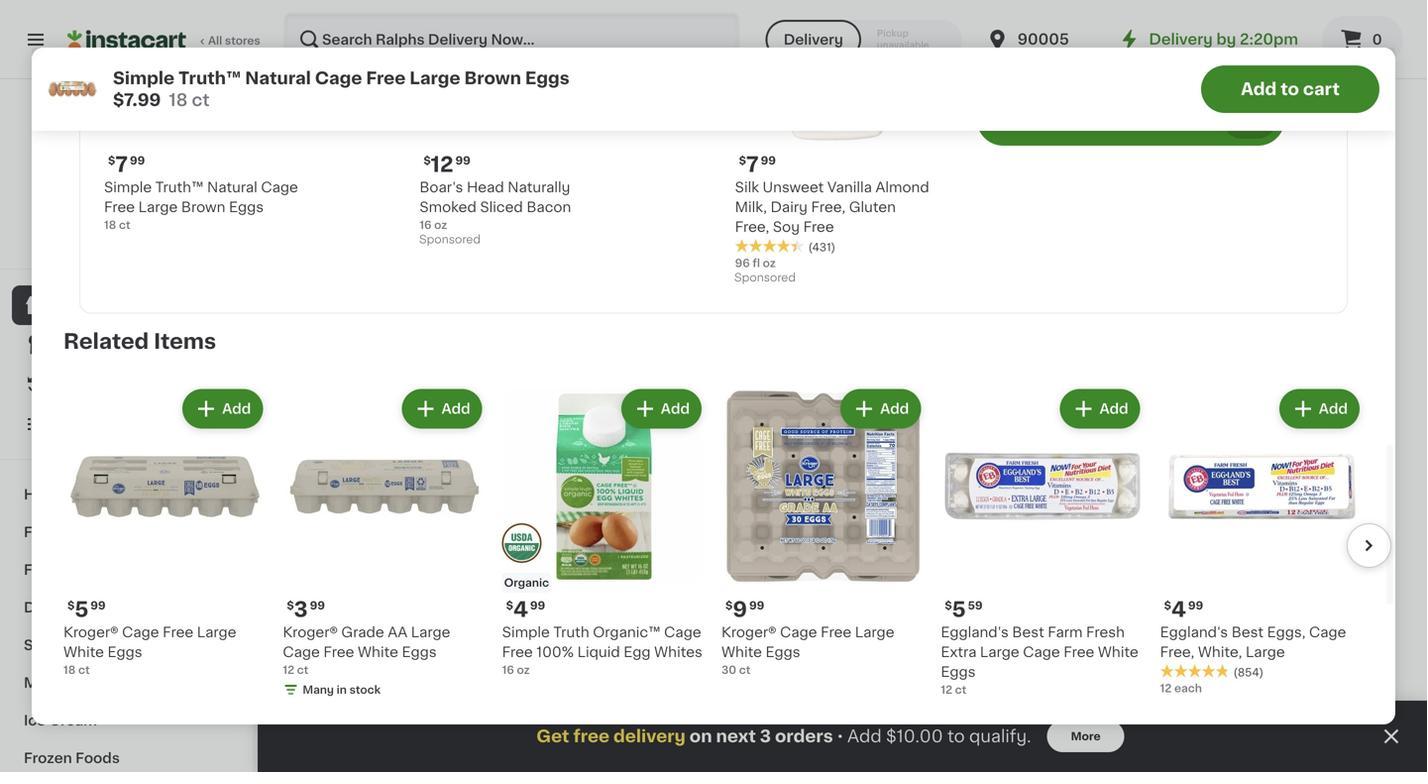 Task type: locate. For each thing, give the bounding box(es) containing it.
0 vertical spatial dairy
[[771, 200, 808, 214]]

natural up 12 each
[[1138, 588, 1188, 602]]

1 horizontal spatial $7.99 element
[[1219, 163, 1388, 189]]

0 horizontal spatial sponsored badge image
[[420, 234, 480, 246]]

1 best from the left
[[1013, 625, 1045, 639]]

$ 7 99 for simple truth™ natural cage free large brown eggs
[[108, 154, 145, 175]]

all left items
[[1110, 110, 1130, 127]]

18 right $7.99 on the left of page
[[169, 92, 188, 109]]

7 up silk
[[747, 154, 759, 175]]

2 simple truth™ natural cage free large brown eggs from the left
[[666, 192, 828, 245]]

1 horizontal spatial fresh fruit link
[[297, 716, 415, 740]]

0 vertical spatial sponsored badge image
[[420, 234, 480, 246]]

0 horizontal spatial fruit
[[67, 563, 100, 577]]

brown inside simple truth™ natural cage free large brown eggs 18 ct
[[181, 200, 225, 214]]

1 7 from the left
[[115, 154, 128, 175]]

0 vertical spatial view
[[67, 221, 94, 231]]

16 down drinking
[[502, 665, 514, 675]]

ct inside simple truth™ natural cage free large brown eggs 12 ct
[[1049, 647, 1061, 658]]

&
[[66, 601, 77, 615], [79, 638, 91, 652], [64, 676, 75, 690]]

4 inside 4 simple truth organic™ baby spinach
[[862, 165, 877, 186]]

1 horizontal spatial dairy
[[771, 200, 808, 214]]

1 horizontal spatial free,
[[811, 200, 846, 214]]

satisfaction
[[83, 240, 150, 251]]

-
[[569, 211, 575, 225]]

snacks
[[24, 638, 76, 652]]

2
[[579, 211, 587, 225], [862, 562, 875, 583]]

0 vertical spatial 16
[[420, 220, 432, 231]]

0 horizontal spatial simple truth™ natural cage free large brown eggs button
[[297, 0, 466, 264]]

product group
[[297, 0, 466, 264], [420, 0, 615, 251], [482, 0, 650, 264], [666, 0, 835, 264], [735, 0, 931, 289], [851, 0, 1019, 268], [1035, 0, 1204, 244], [1219, 0, 1388, 268], [297, 383, 466, 664], [482, 383, 650, 664], [666, 383, 835, 664], [1035, 383, 1204, 661], [1219, 383, 1388, 645], [63, 385, 267, 678], [283, 385, 486, 702], [502, 385, 706, 678], [722, 385, 925, 678], [941, 385, 1145, 698], [1161, 385, 1364, 696]]

1 horizontal spatial fresh fruit
[[297, 718, 415, 738]]

natural up "guarantee"
[[207, 180, 258, 194]]

(100+)
[[1218, 721, 1263, 735]]

1 horizontal spatial simple truth™ natural cage free large brown eggs
[[666, 192, 828, 245]]

add to cart button
[[1202, 65, 1380, 113]]

sponsored badge image down fl at the top right of the page
[[735, 273, 795, 284]]

1 vertical spatial 18
[[104, 220, 116, 231]]

$ inside "$ 2 99"
[[855, 563, 862, 574]]

2 horizontal spatial 4
[[1172, 599, 1187, 620]]

get free delivery on next 3 orders • add $10.00 to qualify.
[[537, 728, 1032, 745]]

fresh fruit
[[24, 563, 100, 577], [297, 718, 415, 738]]

18 up satisfaction
[[104, 220, 116, 231]]

organic™ inside 5 simple truth organic™ gala apples - 2 pound bag
[[573, 192, 640, 205]]

oz down smoked
[[434, 220, 447, 231]]

0 vertical spatial fruit
[[67, 563, 100, 577]]

1 vertical spatial 3
[[294, 599, 308, 620]]

organic™ for 4
[[941, 192, 1009, 205]]

0 horizontal spatial fresh fruit link
[[12, 551, 241, 589]]

best
[[1013, 625, 1045, 639], [1232, 625, 1264, 639]]

0 vertical spatial to
[[1281, 81, 1300, 98]]

4 up 12 each
[[1172, 599, 1187, 620]]

guarantee
[[153, 240, 210, 251]]

4 up gluten
[[862, 165, 877, 186]]

in
[[1273, 627, 1283, 638], [351, 647, 361, 658], [536, 647, 546, 658], [720, 647, 730, 658], [905, 667, 915, 678], [337, 684, 347, 695]]

dairy up soy
[[771, 200, 808, 214]]

product group containing 9
[[722, 385, 925, 678]]

best inside eggland's best farm fresh extra large cage free white eggs 12 ct
[[1013, 625, 1045, 639]]

5 for eggland's best farm fresh extra large cage free white eggs
[[952, 599, 966, 620]]

dairy up snacks
[[24, 601, 62, 615]]

2 $ 7 99 from the left
[[739, 154, 776, 175]]

•
[[837, 728, 844, 744]]

2 vertical spatial &
[[64, 676, 75, 690]]

oz down drinking
[[517, 665, 530, 675]]

16 down smoked
[[420, 220, 432, 231]]

free inside kroger® cage free large white eggs 18 ct
[[163, 625, 194, 639]]

kroger® purified drinking gallon water 1 gal many in stock
[[482, 588, 632, 658]]

1 horizontal spatial all
[[1198, 721, 1215, 735]]

natural down stores
[[245, 70, 311, 87]]

simple truth™ natural cage free large brown eggs down "$ 12 99"
[[297, 192, 459, 245]]

1 horizontal spatial oz
[[517, 665, 530, 675]]

$ 4 99 up white,
[[1165, 599, 1204, 620]]

2 7 from the left
[[747, 154, 759, 175]]

1 horizontal spatial best
[[1232, 625, 1264, 639]]

fresh inside 'link'
[[24, 525, 64, 539]]

all
[[1110, 110, 1130, 127], [1198, 721, 1215, 735]]

truth™ down all
[[178, 70, 241, 87]]

1 horizontal spatial 3
[[760, 728, 771, 745]]

cage inside "kroger® cage free large white eggs 30 ct"
[[780, 625, 818, 639]]

99 inside $ 3 99
[[310, 600, 325, 611]]

boar's head naturally smoked sliced bacon 16 oz
[[420, 180, 571, 231]]

1 horizontal spatial 2
[[862, 562, 875, 583]]

5 up snacks & candy
[[75, 599, 89, 620]]

all left (100+) on the right of the page
[[1198, 721, 1215, 735]]

2 vertical spatial oz
[[517, 665, 530, 675]]

brown inside simple truth™ natural cage free large brown eggs $7.99 18 ct
[[464, 70, 521, 87]]

59
[[968, 600, 983, 611]]

0 horizontal spatial 100%
[[51, 240, 81, 251]]

2 best from the left
[[1232, 625, 1264, 639]]

1 $ 4 99 from the left
[[506, 599, 545, 620]]

eggs inside simple truth™ natural cage free large brown eggs 18 ct
[[229, 200, 264, 214]]

2 inside 5 simple truth organic™ gala apples - 2 pound bag
[[579, 211, 587, 225]]

4
[[862, 165, 877, 186], [514, 599, 528, 620], [1172, 599, 1187, 620]]

cage inside eggland's best eggs, cage free, white, large
[[1310, 625, 1347, 639]]

on
[[690, 728, 712, 745]]

brown up "guarantee"
[[181, 200, 225, 214]]

add
[[421, 3, 450, 17], [606, 3, 634, 17], [790, 3, 819, 17], [1343, 3, 1372, 17], [1241, 81, 1277, 98], [1070, 110, 1106, 127], [421, 400, 450, 414], [606, 400, 634, 414], [790, 400, 819, 414], [1343, 400, 1372, 414], [222, 402, 251, 416], [442, 402, 471, 416], [661, 402, 690, 416], [880, 402, 909, 416], [1100, 402, 1129, 416], [1319, 402, 1348, 416], [848, 728, 882, 745]]

best left farm
[[1013, 625, 1045, 639]]

large inside kroger® cage free large white eggs 18 ct
[[197, 625, 236, 639]]

2 horizontal spatial oz
[[763, 258, 776, 269]]

2 gal from the left
[[687, 627, 704, 638]]

0 vertical spatial 18
[[169, 92, 188, 109]]

100% down gallon
[[537, 645, 574, 659]]

eggland's up white,
[[1161, 625, 1229, 639]]

vanilla
[[828, 180, 872, 194]]

9
[[733, 599, 747, 620]]

1 horizontal spatial eggland's
[[1161, 625, 1229, 639]]

natural for 12
[[1138, 588, 1188, 602]]

kroger® grade aa large cage free white eggs 12 ct
[[297, 588, 465, 638], [283, 625, 450, 675]]

0 vertical spatial &
[[66, 601, 77, 615]]

truth inside 5 simple truth organic™ gala apples - 2 pound bag
[[533, 192, 569, 205]]

16
[[420, 220, 432, 231], [502, 665, 514, 675]]

0 horizontal spatial 7
[[115, 154, 128, 175]]

1 horizontal spatial 4
[[862, 165, 877, 186]]

1 horizontal spatial 7
[[747, 154, 759, 175]]

kroger fresh selections shredded iceberg lettuce
[[851, 588, 1017, 642]]

free, down milk,
[[735, 220, 770, 234]]

to right $10.00
[[948, 728, 965, 745]]

cage inside kroger® cage free large white eggs 18 ct
[[122, 625, 159, 639]]

large inside eggland's best farm fresh extra large cage free white eggs 12 ct
[[980, 645, 1020, 659]]

18 up meat & seafood
[[63, 665, 76, 675]]

1 vertical spatial free,
[[735, 220, 770, 234]]

free, up 12 each
[[1161, 645, 1195, 659]]

fresh inside kroger fresh selections shredded iceberg lettuce
[[901, 588, 939, 602]]

1 vertical spatial &
[[79, 638, 91, 652]]

0 vertical spatial 100%
[[51, 240, 81, 251]]

12 each
[[1161, 683, 1202, 694]]

1 left 69
[[493, 562, 502, 583]]

2 $7.99 element from the left
[[1219, 163, 1388, 189]]

7 for simple truth™ natural cage free large brown eggs
[[115, 154, 128, 175]]

0 horizontal spatial 3
[[294, 599, 308, 620]]

3 inside the treatment tracker modal 'dialog'
[[760, 728, 771, 745]]

gluten
[[849, 200, 896, 214]]

0 horizontal spatial $ 7 99
[[108, 154, 145, 175]]

ralphs delivery now
[[53, 197, 200, 211]]

frozen foods
[[24, 751, 120, 765]]

$7.99 element up milk,
[[666, 163, 835, 189]]

0 horizontal spatial gal
[[489, 627, 506, 638]]

eggland's inside eggland's best farm fresh extra large cage free white eggs 12 ct
[[941, 625, 1009, 639]]

cage
[[315, 70, 362, 87], [261, 180, 298, 194], [297, 211, 335, 225], [666, 211, 703, 225], [297, 608, 335, 622], [1035, 608, 1072, 622], [122, 625, 159, 639], [780, 625, 818, 639], [664, 625, 702, 639], [1310, 625, 1347, 639], [283, 645, 320, 659], [1023, 645, 1061, 659]]

2 $ 4 99 from the left
[[1165, 599, 1204, 620]]

1 vertical spatial 100%
[[537, 645, 574, 659]]

1 horizontal spatial $ 7 99
[[739, 154, 776, 175]]

& up snacks & candy
[[66, 601, 77, 615]]

2 vertical spatial free,
[[1161, 645, 1195, 659]]

gal right 0.5
[[687, 627, 704, 638]]

cage inside "simple truth organic™ cage free 100% liquid egg whites 16 oz"
[[664, 625, 702, 639]]

next
[[716, 728, 756, 745]]

simple truth™ natural cage free large brown eggs $7.99 18 ct
[[113, 70, 570, 109]]

gal down drinking
[[489, 627, 506, 638]]

many
[[1239, 627, 1271, 638], [317, 647, 349, 658], [502, 647, 533, 658], [686, 647, 717, 658], [870, 667, 902, 678], [303, 684, 334, 695]]

1 apples from the left
[[517, 211, 566, 225]]

simple truth™ natural cage free large brown eggs 12 ct
[[1035, 588, 1197, 658]]

dairy
[[771, 200, 808, 214], [24, 601, 62, 615]]

sliced
[[480, 200, 523, 214]]

fresh inside eggland's best farm fresh extra large cage free white eggs 12 ct
[[1087, 625, 1125, 639]]

all stores link
[[67, 12, 262, 67]]

1 horizontal spatial delivery
[[784, 33, 844, 47]]

2 horizontal spatial 5
[[952, 599, 966, 620]]

0 horizontal spatial all
[[1110, 110, 1130, 127]]

free, down vanilla
[[811, 200, 846, 214]]

0 horizontal spatial $7.99 element
[[666, 163, 835, 189]]

1 vertical spatial sponsored badge image
[[735, 273, 795, 284]]

truth inside "simple truth organic™ cage free 100% liquid egg whites 16 oz"
[[554, 625, 590, 639]]

1 horizontal spatial apples
[[1304, 211, 1352, 225]]

0 horizontal spatial best
[[1013, 625, 1045, 639]]

egg
[[624, 645, 651, 659]]

$
[[108, 155, 115, 166], [424, 155, 431, 166], [739, 155, 747, 166], [855, 563, 862, 574], [67, 600, 75, 611], [726, 600, 733, 611], [287, 600, 294, 611], [506, 600, 514, 611], [945, 600, 952, 611], [1165, 600, 1172, 611]]

delivery
[[614, 728, 686, 745]]

truth up -
[[533, 192, 569, 205]]

view down 12 each
[[1161, 721, 1195, 735]]

truth up spinach on the right top
[[902, 192, 938, 205]]

None search field
[[284, 12, 740, 67]]

white inside kroger® cage free large white eggs 18 ct
[[63, 645, 104, 659]]

1 horizontal spatial sponsored badge image
[[735, 273, 795, 284]]

truth™ left boar's
[[349, 192, 397, 205]]

5 for kroger® cage free large white eggs
[[75, 599, 89, 620]]

brown up "$ 12 99"
[[464, 70, 521, 87]]

fresh
[[24, 525, 64, 539], [24, 563, 64, 577], [901, 588, 939, 602], [1087, 625, 1125, 639], [297, 718, 359, 738]]

view
[[67, 221, 94, 231], [1161, 721, 1195, 735]]

100% down ralphs
[[51, 240, 81, 251]]

all inside view all (100+) link
[[1198, 721, 1215, 735]]

view down ralphs
[[67, 221, 94, 231]]

truth™ inside simple truth™ natural cage free large brown eggs 12 ct
[[1086, 588, 1135, 602]]

truth inside simple truth organic honeycrisp apples
[[1271, 192, 1307, 205]]

to left cart
[[1281, 81, 1300, 98]]

view pricing policy link
[[67, 218, 185, 234]]

truth™ up now
[[155, 180, 204, 194]]

& for snacks
[[79, 638, 91, 652]]

1 vertical spatial fruit
[[364, 718, 415, 738]]

1 $7.99 element from the left
[[666, 163, 835, 189]]

2 eggland's from the left
[[1161, 625, 1229, 639]]

brown up 12 each
[[1153, 608, 1197, 622]]

& right meat
[[64, 676, 75, 690]]

truth inside 4 simple truth organic™ baby spinach
[[902, 192, 938, 205]]

stock inside "kroger® purified drinking gallon water 1 gal many in stock"
[[549, 647, 580, 658]]

gal inside ralphs® 2% reduced fat milk 0.5 gal
[[687, 627, 704, 638]]

1 vertical spatial to
[[948, 728, 965, 745]]

0 horizontal spatial 2
[[579, 211, 587, 225]]

$ 7 99 up silk
[[739, 154, 776, 175]]

natural inside simple truth™ natural cage free large brown eggs 18 ct
[[207, 180, 258, 194]]

1 vertical spatial dairy
[[24, 601, 62, 615]]

silk unsweet vanilla almond milk, dairy free, gluten free, soy free
[[735, 180, 930, 234]]

0 horizontal spatial to
[[948, 728, 965, 745]]

white inside eggland's best farm fresh extra large cage free white eggs 12 ct
[[1098, 645, 1139, 659]]

ct inside simple truth™ natural cage free large brown eggs $7.99 18 ct
[[192, 92, 210, 109]]

0 vertical spatial fresh fruit link
[[12, 551, 241, 589]]

2 vertical spatial 3
[[760, 728, 771, 745]]

item carousel region
[[297, 312, 1388, 692], [63, 377, 1392, 734]]

30
[[722, 665, 737, 675]]

2 vertical spatial 18
[[63, 665, 76, 675]]

truth™ inside simple truth™ natural cage free large brown eggs 18 ct
[[155, 180, 204, 194]]

0 horizontal spatial 18
[[63, 665, 76, 675]]

12 inside eggland's best farm fresh extra large cage free white eggs 12 ct
[[941, 684, 953, 695]]

0 horizontal spatial 1
[[482, 627, 486, 638]]

1 vertical spatial 16
[[502, 665, 514, 675]]

organic inside simple truth organic honeycrisp apples
[[1310, 192, 1366, 205]]

2 horizontal spatial 3
[[1134, 110, 1146, 127]]

0 horizontal spatial 5
[[75, 599, 89, 620]]

0 vertical spatial oz
[[434, 220, 447, 231]]

69
[[504, 563, 519, 574]]

1 horizontal spatial 100%
[[537, 645, 574, 659]]

natural inside simple truth™ natural cage free large brown eggs 12 ct
[[1138, 588, 1188, 602]]

aa
[[402, 588, 422, 602], [388, 625, 408, 639]]

truth™ inside simple truth™ natural cage free large brown eggs $7.99 18 ct
[[178, 70, 241, 87]]

5 left 59
[[952, 599, 966, 620]]

stores
[[225, 35, 260, 46]]

0 vertical spatial 2
[[579, 211, 587, 225]]

1 vertical spatial fresh fruit
[[297, 718, 415, 738]]

$7.99 element up simple truth organic honeycrisp apples
[[1219, 163, 1388, 189]]

4 down 1 69
[[514, 599, 528, 620]]

eggs
[[525, 70, 570, 87], [229, 200, 264, 214], [297, 231, 332, 245], [666, 231, 701, 245], [81, 601, 116, 615], [417, 608, 451, 622], [1035, 628, 1070, 642], [108, 645, 142, 659], [766, 645, 801, 659], [402, 645, 437, 659], [941, 665, 976, 679]]

fruit
[[67, 563, 100, 577], [364, 718, 415, 738]]

1 horizontal spatial 1
[[493, 562, 502, 583]]

$ inside $ 3 99
[[287, 600, 294, 611]]

organic™ up spinach on the right top
[[941, 192, 1009, 205]]

16 inside boar's head naturally smoked sliced bacon 16 oz
[[420, 220, 432, 231]]

product group containing 7
[[735, 0, 931, 289]]

best for cage
[[1013, 625, 1045, 639]]

large inside simple truth™ natural cage free large brown eggs 18 ct
[[138, 200, 178, 214]]

ct inside simple truth™ natural cage free large brown eggs 18 ct
[[119, 220, 130, 231]]

0 horizontal spatial 4
[[514, 599, 528, 620]]

gallon
[[543, 608, 588, 622]]

2 horizontal spatial delivery
[[1149, 32, 1213, 47]]

simple
[[113, 70, 175, 87], [104, 180, 152, 194], [297, 192, 345, 205], [482, 192, 530, 205], [666, 192, 714, 205], [851, 192, 898, 205], [1219, 192, 1267, 205], [1035, 588, 1083, 602], [502, 625, 550, 639]]

0 horizontal spatial fresh fruit
[[24, 563, 100, 577]]

item carousel region containing 5
[[63, 377, 1392, 734]]

simple inside simple truth™ natural cage free large brown eggs 18 ct
[[104, 180, 152, 194]]

$ 7 99 for silk unsweet vanilla almond milk, dairy free, gluten free, soy free
[[739, 154, 776, 175]]

1 inside "kroger® purified drinking gallon water 1 gal many in stock"
[[482, 627, 486, 638]]

oz right fl at the top right of the page
[[763, 258, 776, 269]]

1 gal from the left
[[489, 627, 506, 638]]

simple inside simple truth™ natural cage free large brown eggs $7.99 18 ct
[[113, 70, 175, 87]]

& for dairy
[[66, 601, 77, 615]]

organic™ up egg
[[593, 625, 661, 639]]

99 inside the $ 5 99
[[91, 600, 106, 611]]

1 horizontal spatial to
[[1281, 81, 1300, 98]]

organic™ up pound at the top of page
[[573, 192, 640, 205]]

& left candy
[[79, 638, 91, 652]]

organic™ inside 4 simple truth organic™ baby spinach
[[941, 192, 1009, 205]]

$ inside "$ 12 99"
[[424, 155, 431, 166]]

organic™ for 5
[[573, 192, 640, 205]]

2 apples from the left
[[1304, 211, 1352, 225]]

1 horizontal spatial simple truth™ natural cage free large brown eggs button
[[666, 0, 835, 264]]

eggland's down $ 5 59
[[941, 625, 1009, 639]]

1 horizontal spatial view
[[1161, 721, 1195, 735]]

$7.99 element for truth™
[[666, 163, 835, 189]]

$7.99 element for truth
[[1219, 163, 1388, 189]]

truth™ for 18
[[155, 180, 204, 194]]

fresh vegetables
[[24, 525, 148, 539]]

delivery inside the "ralphs delivery now" link
[[105, 197, 165, 211]]

apples inside simple truth organic honeycrisp apples
[[1304, 211, 1352, 225]]

delivery inside delivery by 2:20pm link
[[1149, 32, 1213, 47]]

0 horizontal spatial oz
[[434, 220, 447, 231]]

boar's
[[420, 180, 463, 194]]

frozen foods link
[[12, 740, 241, 772]]

7 up ralphs delivery now
[[115, 154, 128, 175]]

simple truth organic honeycrisp apples
[[1219, 192, 1366, 225]]

cream
[[49, 714, 97, 728]]

1 eggland's from the left
[[941, 625, 1009, 639]]

delivery inside the delivery 'button'
[[784, 33, 844, 47]]

1 69
[[493, 562, 519, 583]]

white,
[[1198, 645, 1243, 659]]

large inside eggland's best eggs, cage free, white, large
[[1246, 645, 1286, 659]]

0 vertical spatial 3
[[1134, 110, 1146, 127]]

best for large
[[1232, 625, 1264, 639]]

truth™ up 96
[[717, 192, 766, 205]]

truth up honeycrisp
[[1271, 192, 1307, 205]]

natural inside simple truth™ natural cage free large brown eggs $7.99 18 ct
[[245, 70, 311, 87]]

eggs inside eggland's best farm fresh extra large cage free white eggs 12 ct
[[941, 665, 976, 679]]

baby
[[851, 211, 887, 225]]

ralphs® 2% reduced fat milk 0.5 gal
[[666, 588, 814, 638]]

liquid
[[578, 645, 620, 659]]

truth down gallon
[[554, 625, 590, 639]]

5 up sliced
[[493, 165, 507, 186]]

2 right -
[[579, 211, 587, 225]]

truth™ up eggland's best farm fresh extra large cage free white eggs 12 ct
[[1086, 588, 1135, 602]]

0 horizontal spatial delivery
[[105, 197, 165, 211]]

2 horizontal spatial 18
[[169, 92, 188, 109]]

1 horizontal spatial 16
[[502, 665, 514, 675]]

apples left -
[[517, 211, 566, 225]]

purified
[[540, 588, 594, 602]]

farm
[[1048, 625, 1083, 639]]

1 vertical spatial 2
[[862, 562, 875, 583]]

1 horizontal spatial fruit
[[364, 718, 415, 738]]

grade
[[356, 588, 399, 602], [341, 625, 384, 639]]

brown for 12
[[1153, 608, 1197, 622]]

get
[[537, 728, 570, 745]]

$ 7 99 up ralphs delivery now
[[108, 154, 145, 175]]

large
[[410, 70, 460, 87], [138, 200, 178, 214], [372, 211, 412, 225], [741, 211, 781, 225], [426, 588, 465, 602], [1110, 608, 1149, 622], [197, 625, 236, 639], [855, 625, 895, 639], [411, 625, 450, 639], [980, 645, 1020, 659], [1246, 645, 1286, 659]]

cage inside simple truth™ natural cage free large brown eggs 18 ct
[[261, 180, 298, 194]]

0 horizontal spatial $ 4 99
[[506, 599, 545, 620]]

1 vertical spatial view
[[1161, 721, 1195, 735]]

3
[[1134, 110, 1146, 127], [294, 599, 308, 620], [760, 728, 771, 745]]

$7.99 element
[[666, 163, 835, 189], [1219, 163, 1388, 189]]

view pricing policy 100% satisfaction guarantee
[[51, 221, 210, 251]]

soy
[[773, 220, 800, 234]]

1 vertical spatial 1
[[482, 627, 486, 638]]

1 vertical spatial all
[[1198, 721, 1215, 735]]

0 horizontal spatial apples
[[517, 211, 566, 225]]

honeycrisp
[[1219, 211, 1300, 225]]

white
[[372, 608, 413, 622], [63, 645, 104, 659], [722, 645, 762, 659], [358, 645, 398, 659], [1098, 645, 1139, 659]]

$ 4 99 down 1 69
[[506, 599, 545, 620]]

best up white,
[[1232, 625, 1264, 639]]

4 for eggland's best eggs, cage free, white, large
[[1172, 599, 1187, 620]]

view for all
[[1161, 721, 1195, 735]]

1 horizontal spatial 18
[[104, 220, 116, 231]]

1 horizontal spatial 5
[[493, 165, 507, 186]]

0 horizontal spatial eggland's
[[941, 625, 1009, 639]]

1 horizontal spatial gal
[[687, 627, 704, 638]]

0 horizontal spatial simple truth™ natural cage free large brown eggs
[[297, 192, 459, 245]]

2 up kroger
[[862, 562, 875, 583]]

2 horizontal spatial free,
[[1161, 645, 1195, 659]]

simple truth™ natural cage free large brown eggs up 96
[[666, 192, 828, 245]]

1 $ 7 99 from the left
[[108, 154, 145, 175]]

0 vertical spatial all
[[1110, 110, 1130, 127]]

1 down drinking
[[482, 627, 486, 638]]

1 vertical spatial fresh fruit link
[[297, 716, 415, 740]]

0 horizontal spatial 16
[[420, 220, 432, 231]]

apples right honeycrisp
[[1304, 211, 1352, 225]]

kroger® cage free large white eggs 18 ct
[[63, 625, 236, 675]]

sponsored badge image
[[420, 234, 480, 246], [735, 273, 795, 284]]

ralphs®
[[666, 588, 722, 602]]

5 simple truth organic™ gala apples - 2 pound bag
[[482, 165, 640, 245]]

product group containing 1
[[482, 383, 650, 664]]

head
[[467, 180, 504, 194]]

2:20pm
[[1240, 32, 1299, 47]]

sponsored badge image down smoked
[[420, 234, 480, 246]]

free inside simple truth™ natural cage free large brown eggs 12 ct
[[1076, 608, 1107, 622]]

oz
[[434, 220, 447, 231], [763, 258, 776, 269], [517, 665, 530, 675]]

$ 7 99 inside product "group"
[[739, 154, 776, 175]]



Task type: vqa. For each thing, say whether or not it's contained in the screenshot.
Soy
yes



Task type: describe. For each thing, give the bounding box(es) containing it.
holiday
[[24, 488, 79, 502]]

milk,
[[735, 200, 767, 214]]

free, inside eggland's best eggs, cage free, white, large
[[1161, 645, 1195, 659]]

natural for $7.99
[[245, 70, 311, 87]]

truth™ for 12
[[1086, 588, 1135, 602]]

meat & seafood
[[24, 676, 139, 690]]

in inside button
[[1273, 627, 1283, 638]]

delivery button
[[766, 20, 861, 59]]

$ 3 99
[[287, 599, 325, 620]]

selections
[[943, 588, 1017, 602]]

kroger® inside kroger® cage free large white eggs 18 ct
[[63, 625, 119, 639]]

add inside the treatment tracker modal 'dialog'
[[848, 728, 882, 745]]

100% satisfaction guarantee button
[[31, 234, 222, 254]]

frozen
[[24, 751, 72, 765]]

eggland's best eggs, cage free, white, large
[[1161, 625, 1347, 659]]

large inside simple truth™ natural cage free large brown eggs $7.99 18 ct
[[410, 70, 460, 87]]

brown for 18
[[181, 200, 225, 214]]

0 vertical spatial aa
[[402, 588, 422, 602]]

snacks & candy
[[24, 638, 141, 652]]

more button
[[1047, 721, 1125, 752]]

simple inside 4 simple truth organic™ baby spinach
[[851, 192, 898, 205]]

stock inside button
[[1286, 627, 1317, 638]]

reduced
[[750, 588, 814, 602]]

instacart logo image
[[67, 28, 186, 52]]

ct inside "kroger® cage free large white eggs 30 ct"
[[739, 665, 751, 675]]

delivery by 2:20pm
[[1149, 32, 1299, 47]]

99 inside "$ 2 99"
[[877, 563, 892, 574]]

gal for ralphs® 2% reduced fat milk
[[687, 627, 704, 638]]

to inside the treatment tracker modal 'dialog'
[[948, 728, 965, 745]]

4 for simple truth organic™ cage free 100% liquid egg whites
[[514, 599, 528, 620]]

3 inside item carousel region
[[294, 599, 308, 620]]

many inside "kroger® purified drinking gallon water 1 gal many in stock"
[[502, 647, 533, 658]]

whites
[[654, 645, 703, 659]]

$ inside the $ 5 99
[[67, 600, 75, 611]]

product group containing simple truth™ natural cage free large brown eggs
[[1035, 383, 1204, 661]]

free inside simple truth™ natural cage free large brown eggs 18 ct
[[104, 200, 135, 214]]

simple inside simple truth™ natural cage free large brown eggs 12 ct
[[1035, 588, 1083, 602]]

$ 4 99 for simple truth organic™ cage free 100% liquid egg whites
[[506, 599, 545, 620]]

lettuce
[[851, 628, 905, 642]]

brown up (431)
[[784, 211, 828, 225]]

0 vertical spatial fresh fruit
[[24, 563, 100, 577]]

ralphs delivery now logo image
[[83, 103, 170, 190]]

$ 12 99
[[424, 154, 471, 175]]

& for meat
[[64, 676, 75, 690]]

all for add
[[1110, 110, 1130, 127]]

related items
[[63, 331, 216, 352]]

to inside add to cart button
[[1281, 81, 1300, 98]]

sponsored badge image for 7
[[735, 273, 795, 284]]

simple inside 5 simple truth organic™ gala apples - 2 pound bag
[[482, 192, 530, 205]]

0 horizontal spatial free,
[[735, 220, 770, 234]]

simple inside simple truth organic honeycrisp apples
[[1219, 192, 1267, 205]]

orders
[[775, 728, 833, 745]]

add inside button
[[1241, 81, 1277, 98]]

delivery for delivery
[[784, 33, 844, 47]]

sponsored badge image for 12
[[420, 234, 480, 246]]

ct inside eggland's best farm fresh extra large cage free white eggs 12 ct
[[955, 684, 967, 695]]

bacon
[[527, 200, 571, 214]]

free inside "kroger® cage free large white eggs 30 ct"
[[821, 625, 852, 639]]

apples inside 5 simple truth organic™ gala apples - 2 pound bag
[[517, 211, 566, 225]]

1 vertical spatial grade
[[341, 625, 384, 639]]

eggs inside simple truth™ natural cage free large brown eggs $7.99 18 ct
[[525, 70, 570, 87]]

0
[[1373, 33, 1383, 47]]

100% inside view pricing policy 100% satisfaction guarantee
[[51, 240, 81, 251]]

fl
[[753, 258, 760, 269]]

organic inside item carousel region
[[504, 577, 549, 588]]

ralphs
[[53, 197, 102, 211]]

item badge image
[[502, 523, 542, 563]]

1 simple truth™ natural cage free large brown eggs from the left
[[297, 192, 459, 245]]

1 vertical spatial aa
[[388, 625, 408, 639]]

16 inside "simple truth organic™ cage free 100% liquid egg whites 16 oz"
[[502, 665, 514, 675]]

naturally
[[508, 180, 570, 194]]

pricing
[[97, 221, 136, 231]]

brown for $7.99
[[464, 70, 521, 87]]

each
[[1175, 683, 1202, 694]]

product group containing 3
[[283, 385, 486, 702]]

natural for 18
[[207, 180, 258, 194]]

0 vertical spatial grade
[[356, 588, 399, 602]]

$ inside $ 5 59
[[945, 600, 952, 611]]

$ inside '$ 9 99'
[[726, 600, 733, 611]]

$ 5 59
[[945, 599, 983, 620]]

99 inside '$ 9 99'
[[749, 600, 765, 611]]

qualify.
[[970, 728, 1032, 745]]

free inside eggland's best farm fresh extra large cage free white eggs 12 ct
[[1064, 645, 1095, 659]]

18 inside simple truth™ natural cage free large brown eggs 18 ct
[[104, 220, 116, 231]]

iceberg
[[922, 608, 976, 622]]

fat
[[666, 608, 688, 622]]

many in stock button
[[1219, 383, 1388, 645]]

unsweet
[[763, 180, 824, 194]]

all stores
[[208, 35, 260, 46]]

gal for kroger® purified drinking gallon water
[[489, 627, 506, 638]]

99 inside "$ 12 99"
[[456, 155, 471, 166]]

extra
[[941, 645, 977, 659]]

12 inside simple truth™ natural cage free large brown eggs 12 ct
[[1035, 647, 1047, 658]]

cage inside eggland's best farm fresh extra large cage free white eggs 12 ct
[[1023, 645, 1061, 659]]

kroger® inside "kroger® purified drinking gallon water 1 gal many in stock"
[[482, 588, 537, 602]]

kroger
[[851, 588, 897, 602]]

candy
[[94, 638, 141, 652]]

90005
[[1018, 32, 1069, 47]]

$10.00
[[886, 728, 943, 745]]

white inside "kroger® cage free large white eggs 30 ct"
[[722, 645, 762, 659]]

shop link
[[12, 286, 241, 325]]

$ 9 99
[[726, 599, 765, 620]]

96 fl oz
[[735, 258, 776, 269]]

large inside simple truth™ natural cage free large brown eggs 12 ct
[[1110, 608, 1149, 622]]

snacks & candy link
[[12, 627, 241, 664]]

holiday link
[[12, 476, 241, 514]]

service type group
[[766, 20, 962, 59]]

meat & seafood link
[[12, 664, 241, 702]]

natural down "$ 12 99"
[[401, 192, 451, 205]]

free inside silk unsweet vanilla almond milk, dairy free, gluten free, soy free
[[804, 220, 834, 234]]

$ 2 99
[[855, 562, 892, 583]]

free
[[573, 728, 610, 745]]

natural up soy
[[769, 192, 820, 205]]

product group containing 12
[[420, 0, 615, 251]]

kroger® cage free large white eggs 30 ct
[[722, 625, 895, 675]]

2 simple truth™ natural cage free large brown eggs button from the left
[[666, 0, 835, 264]]

$28.97
[[1231, 113, 1269, 124]]

96
[[735, 258, 750, 269]]

now
[[168, 197, 200, 211]]

treatment tracker modal dialog
[[258, 701, 1428, 772]]

0 button
[[1323, 16, 1404, 63]]

$ 5 99
[[67, 599, 106, 620]]

many in stock inside button
[[1239, 627, 1317, 638]]

policy
[[139, 221, 174, 231]]

gala
[[482, 211, 514, 225]]

1 simple truth™ natural cage free large brown eggs button from the left
[[297, 0, 466, 264]]

ice
[[24, 714, 46, 728]]

eggland's for extra
[[941, 625, 1009, 639]]

delivery for delivery by 2:20pm
[[1149, 32, 1213, 47]]

item carousel region containing 1
[[297, 312, 1388, 692]]

cage inside simple truth™ natural cage free large brown eggs 12 ct
[[1035, 608, 1072, 622]]

18 inside kroger® cage free large white eggs 18 ct
[[63, 665, 76, 675]]

kroger® inside "kroger® cage free large white eggs 30 ct"
[[722, 625, 777, 639]]

(854)
[[1234, 667, 1264, 678]]

$4.99 element
[[1219, 559, 1388, 585]]

dairy & eggs
[[24, 601, 116, 615]]

(431)
[[809, 242, 836, 253]]

view for pricing
[[67, 221, 94, 231]]

large inside "kroger® cage free large white eggs 30 ct"
[[855, 625, 895, 639]]

eggs inside simple truth™ natural cage free large brown eggs 12 ct
[[1035, 628, 1070, 642]]

seafood
[[79, 676, 139, 690]]

simple truth organic™ cage free 100% liquid egg whites 16 oz
[[502, 625, 703, 675]]

0 vertical spatial 1
[[493, 562, 502, 583]]

1 vertical spatial oz
[[763, 258, 776, 269]]

add to cart
[[1241, 81, 1340, 98]]

eggs,
[[1268, 625, 1306, 639]]

0.5
[[666, 627, 684, 638]]

eggs inside kroger® cage free large white eggs 18 ct
[[108, 645, 142, 659]]

5 inside 5 simple truth organic™ gala apples - 2 pound bag
[[493, 165, 507, 186]]

smoked
[[420, 200, 477, 214]]

items
[[154, 331, 216, 352]]

ralphs delivery now link
[[53, 103, 200, 214]]

oz inside "simple truth organic™ cage free 100% liquid egg whites 16 oz"
[[517, 665, 530, 675]]

items
[[1149, 110, 1199, 127]]

almond
[[876, 180, 930, 194]]

ct inside kroger® cage free large white eggs 18 ct
[[78, 665, 90, 675]]

2%
[[726, 588, 747, 602]]

7 for silk unsweet vanilla almond milk, dairy free, gluten free, soy free
[[747, 154, 759, 175]]

vegetables
[[67, 525, 148, 539]]

all
[[208, 35, 222, 46]]

eggs inside "kroger® cage free large white eggs 30 ct"
[[766, 645, 801, 659]]

free inside simple truth™ natural cage free large brown eggs $7.99 18 ct
[[366, 70, 406, 87]]

brown down boar's
[[415, 211, 459, 225]]

100% inside "simple truth organic™ cage free 100% liquid egg whites 16 oz"
[[537, 645, 574, 659]]

0 vertical spatial free,
[[811, 200, 846, 214]]

milk
[[692, 608, 720, 622]]

truth™ for $7.99
[[178, 70, 241, 87]]

dairy inside silk unsweet vanilla almond milk, dairy free, gluten free, soy free
[[771, 200, 808, 214]]

18 inside simple truth™ natural cage free large brown eggs $7.99 18 ct
[[169, 92, 188, 109]]

in inside "kroger® purified drinking gallon water 1 gal many in stock"
[[536, 647, 546, 658]]

ice cream
[[24, 714, 97, 728]]

simple inside "simple truth organic™ cage free 100% liquid egg whites 16 oz"
[[502, 625, 550, 639]]

cage inside simple truth™ natural cage free large brown eggs $7.99 18 ct
[[315, 70, 362, 87]]

organic™ inside "simple truth organic™ cage free 100% liquid egg whites 16 oz"
[[593, 625, 661, 639]]

all for view
[[1198, 721, 1215, 735]]

$ 4 99 for eggland's best eggs, cage free, white, large
[[1165, 599, 1204, 620]]

eggland's for free,
[[1161, 625, 1229, 639]]

view all (100+) link
[[1161, 718, 1277, 738]]

free inside "simple truth organic™ cage free 100% liquid egg whites 16 oz"
[[502, 645, 533, 659]]

many inside button
[[1239, 627, 1271, 638]]

simple truth™ natural cage free large brown eggs 18 ct
[[104, 180, 298, 231]]

oz inside boar's head naturally smoked sliced bacon 16 oz
[[434, 220, 447, 231]]



